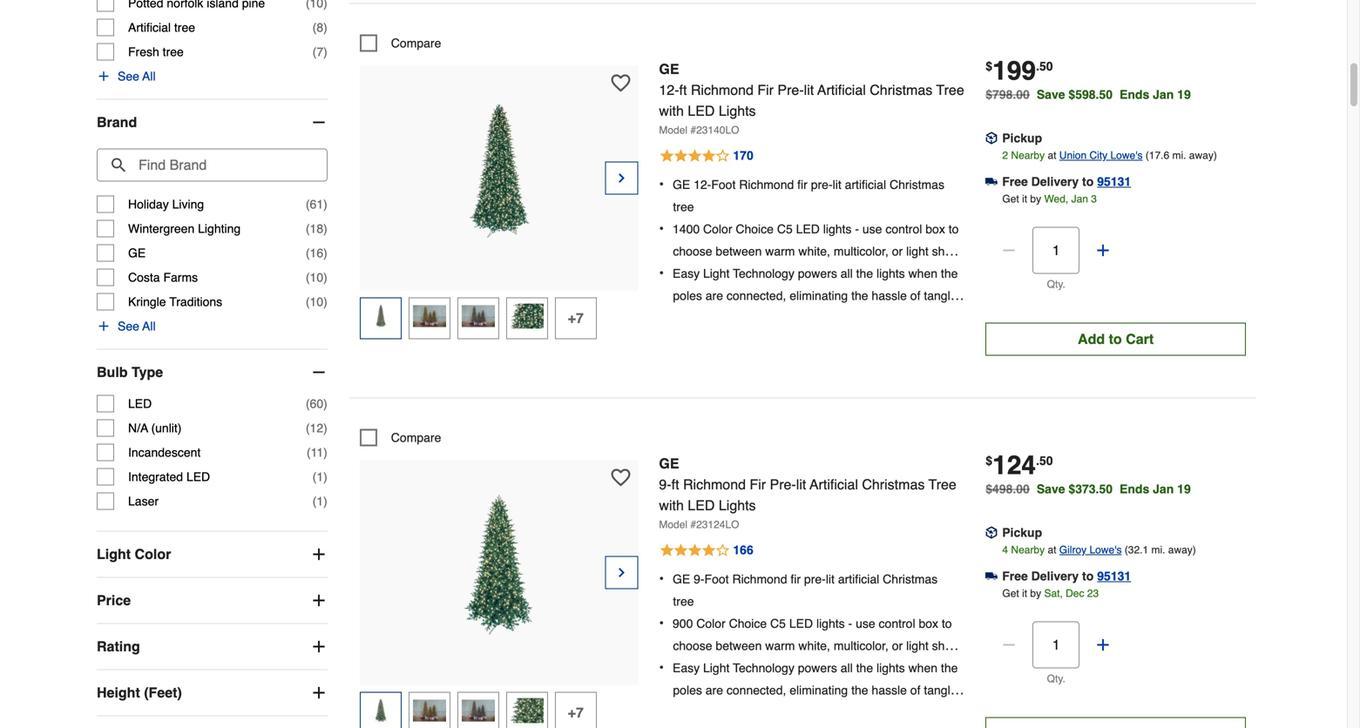 Task type: describe. For each thing, give the bounding box(es) containing it.
pickup for 124
[[1002, 526, 1042, 540]]

all for 199
[[841, 267, 853, 281]]

artificial tree
[[128, 21, 195, 34]]

( 60 )
[[306, 397, 328, 411]]

ft for 199
[[679, 82, 687, 98]]

c5 for 124
[[770, 617, 786, 631]]

3 • from the top
[[659, 265, 664, 281]]

pre- for 199
[[811, 178, 833, 192]]

lights inside • ge 9-foot richmond fir pre-lit artificial christmas tree • 900 color choice c5 led lights - use control box to choose between warm white, multicolor, or light show settings
[[817, 617, 845, 631]]

( 16 )
[[306, 246, 328, 260]]

1400
[[673, 222, 700, 236]]

• ge 12-foot richmond fir pre-lit artificial christmas tree • 1400 color choice c5 led lights - use control box to choose between warm white, multicolor, or light show settings
[[659, 176, 961, 281]]

( for n/a (unlit)
[[306, 421, 310, 435]]

( for holiday living
[[306, 197, 310, 211]]

bulb type button
[[97, 350, 328, 395]]

wintergreen
[[128, 222, 195, 236]]

heart outline image for 124
[[611, 468, 630, 488]]

(17.6
[[1146, 149, 1170, 162]]

0 vertical spatial artificial
[[128, 21, 171, 34]]

wintergreen lighting
[[128, 222, 241, 236]]

• easy light technology powers all the lights when the poles are connected, eliminating the hassle of tangled cords for 199
[[659, 265, 964, 325]]

) for led
[[323, 397, 328, 411]]

199
[[993, 56, 1036, 86]]

christmas inside • ge 12-foot richmond fir pre-lit artificial christmas tree • 1400 color choice c5 led lights - use control box to choose between warm white, multicolor, or light show settings
[[890, 178, 945, 192]]

to inside button
[[1109, 331, 1122, 347]]

1 vertical spatial lowe's
[[1090, 544, 1122, 556]]

of for 199
[[911, 289, 921, 303]]

900
[[673, 617, 693, 631]]

to inside • ge 9-foot richmond fir pre-lit artificial christmas tree • 900 color choice c5 led lights - use control box to choose between warm white, multicolor, or light show settings
[[942, 617, 952, 631]]

bulb
[[97, 364, 128, 380]]

free for 124
[[1002, 569, 1028, 583]]

cords for 124
[[673, 706, 703, 720]]

choice for 199
[[736, 222, 774, 236]]

dec
[[1066, 588, 1085, 600]]

led inside • ge 9-foot richmond fir pre-lit artificial christmas tree • 900 color choice c5 led lights - use control box to choose between warm white, multicolor, or light show settings
[[789, 617, 813, 631]]

10 for kringle traditions
[[310, 295, 323, 309]]

union
[[1060, 149, 1087, 162]]

show for 199
[[932, 244, 961, 258]]

pickup image
[[986, 527, 998, 539]]

12- inside ge 12-ft richmond fir pre-lit artificial christmas tree with led lights model # 23140lo
[[659, 82, 679, 98]]

2 • from the top
[[659, 220, 664, 237]]

powers for 124
[[798, 661, 837, 675]]

wed,
[[1045, 193, 1069, 205]]

show for 124
[[932, 639, 961, 653]]

1 for laser
[[317, 495, 323, 509]]

2
[[1003, 149, 1008, 162]]

save for 199
[[1037, 87, 1066, 101]]

(feet)
[[144, 685, 182, 701]]

or for 199
[[892, 244, 903, 258]]

minus image for 124
[[1001, 637, 1018, 654]]

by for 199
[[1031, 193, 1042, 205]]

tree up fresh tree on the left of the page
[[174, 21, 195, 34]]

connected, for 124
[[727, 684, 786, 698]]

christmas inside • ge 9-foot richmond fir pre-lit artificial christmas tree • 900 color choice c5 led lights - use control box to choose between warm white, multicolor, or light show settings
[[883, 573, 938, 586]]

incandescent
[[128, 446, 201, 460]]

2 see all button from the top
[[97, 318, 156, 335]]

farms
[[163, 271, 198, 285]]

when for 199
[[909, 267, 938, 281]]

$798.00 save $598.50 ends jan 19
[[986, 87, 1191, 101]]

6 • from the top
[[659, 660, 664, 676]]

4 stars image for 124
[[659, 541, 755, 562]]

artificial for 124
[[838, 573, 880, 586]]

control for 124
[[879, 617, 916, 631]]

4 • from the top
[[659, 571, 664, 587]]

sat,
[[1045, 588, 1063, 600]]

nearby for 124
[[1011, 544, 1045, 556]]

166
[[733, 543, 754, 557]]

n/a (unlit)
[[128, 421, 182, 435]]

eliminating for 199
[[790, 289, 848, 303]]

+7 button for 124
[[555, 692, 597, 729]]

get it by wed, jan 3
[[1003, 193, 1097, 205]]

) for laser
[[323, 495, 328, 509]]

light for 199
[[906, 244, 929, 258]]

fir for 199
[[798, 178, 808, 192]]

n/a
[[128, 421, 148, 435]]

was price $798.00 element
[[986, 83, 1037, 101]]

( for costa farms
[[306, 271, 310, 285]]

qty. for 124
[[1047, 673, 1066, 685]]

pre- for 124
[[804, 573, 826, 586]]

19 for 199
[[1178, 87, 1191, 101]]

Find Brand text field
[[97, 149, 328, 182]]

box for 199
[[926, 222, 945, 236]]

led down incandescent
[[186, 470, 210, 484]]

) for kringle traditions
[[323, 295, 328, 309]]

powers for 199
[[798, 267, 837, 281]]

white, for 124
[[799, 639, 831, 653]]

4
[[1003, 544, 1008, 556]]

plus image inside rating button
[[310, 638, 328, 656]]

price button
[[97, 578, 328, 624]]

tree down the artificial tree
[[163, 45, 184, 59]]

holiday living
[[128, 197, 204, 211]]

richmond inside ge 9-ft richmond fir pre-lit artificial christmas tree with led lights model # 23124lo
[[683, 477, 746, 493]]

( 7 )
[[313, 45, 328, 59]]

tangled for 199
[[924, 289, 964, 303]]

add
[[1078, 331, 1105, 347]]

18
[[310, 222, 323, 236]]

artificial for 199
[[818, 82, 866, 98]]

costa
[[128, 271, 160, 285]]

model for 124
[[659, 519, 688, 531]]

1 for integrated led
[[317, 470, 323, 484]]

savings save $598.50 element
[[1037, 87, 1198, 101]]

free for 199
[[1002, 175, 1028, 189]]

1 see all button from the top
[[97, 68, 156, 85]]

plus image inside light color button
[[310, 546, 328, 564]]

cords for 199
[[673, 311, 703, 325]]

use for 124
[[856, 617, 876, 631]]

to inside • ge 12-foot richmond fir pre-lit artificial christmas tree • 1400 color choice c5 led lights - use control box to choose between warm white, multicolor, or light show settings
[[949, 222, 959, 236]]

add to cart
[[1078, 331, 1154, 347]]

8
[[317, 21, 323, 34]]

brand
[[97, 114, 137, 130]]

living
[[172, 197, 204, 211]]

light color button
[[97, 532, 328, 577]]

$598.50
[[1069, 87, 1113, 101]]

height
[[97, 685, 140, 701]]

integrated
[[128, 470, 183, 484]]

10 for costa farms
[[310, 271, 323, 285]]

by for 124
[[1031, 588, 1042, 600]]

0 vertical spatial lowe's
[[1111, 149, 1143, 162]]

laser
[[128, 495, 159, 509]]

plus image inside price 'button'
[[310, 592, 328, 610]]

fresh tree
[[128, 45, 184, 59]]

) for costa farms
[[323, 271, 328, 285]]

4 nearby at gilroy lowe's (32.1 mi. away)
[[1003, 544, 1196, 556]]

$498.00 save $373.50 ends jan 19
[[986, 482, 1191, 496]]

free delivery to 95131 for 124
[[1002, 569, 1131, 583]]

add to cart button
[[986, 323, 1246, 356]]

12
[[310, 421, 323, 435]]

( 1 ) for integrated led
[[313, 470, 328, 484]]

0 horizontal spatial mi.
[[1152, 544, 1166, 556]]

all for 1st see all button from the bottom
[[142, 319, 156, 333]]

124
[[993, 450, 1036, 481]]

holiday
[[128, 197, 169, 211]]

0 vertical spatial away)
[[1190, 149, 1217, 162]]

richmond inside • ge 12-foot richmond fir pre-lit artificial christmas tree • 1400 color choice c5 led lights - use control box to choose between warm white, multicolor, or light show settings
[[739, 178, 794, 192]]

(32.1
[[1125, 544, 1149, 556]]

type
[[132, 364, 163, 380]]

brand button
[[97, 100, 328, 145]]

9- inside • ge 9-foot richmond fir pre-lit artificial christmas tree • 900 color choice c5 led lights - use control box to choose between warm white, multicolor, or light show settings
[[694, 573, 705, 586]]

23124lo
[[696, 519, 739, 531]]

- for 124
[[848, 617, 853, 631]]

9- inside ge 9-ft richmond fir pre-lit artificial christmas tree with led lights model # 23124lo
[[659, 477, 672, 493]]

bulb type
[[97, 364, 163, 380]]

hassle for 124
[[872, 684, 907, 698]]

delivery for 124
[[1032, 569, 1079, 583]]

1 vertical spatial away)
[[1169, 544, 1196, 556]]

poles for 124
[[673, 684, 702, 698]]

1 vertical spatial jan
[[1072, 193, 1089, 205]]

was price $498.00 element
[[986, 478, 1037, 496]]

ge 12-ft richmond fir pre-lit artificial christmas tree with led lights model # 23140lo
[[659, 61, 965, 136]]

7
[[317, 45, 323, 59]]

light for 124
[[906, 639, 929, 653]]

delivery for 199
[[1032, 175, 1079, 189]]

lights inside • ge 12-foot richmond fir pre-lit artificial christmas tree • 1400 color choice c5 led lights - use control box to choose between warm white, multicolor, or light show settings
[[823, 222, 852, 236]]

( 61 )
[[306, 197, 328, 211]]

technology for 124
[[733, 661, 795, 675]]

ge inside • ge 9-foot richmond fir pre-lit artificial christmas tree • 900 color choice c5 led lights - use control box to choose between warm white, multicolor, or light show settings
[[673, 573, 690, 586]]

stepper number input field with increment and decrement buttons number field for 124
[[1033, 622, 1080, 669]]

are for 199
[[706, 289, 723, 303]]

1 • from the top
[[659, 176, 664, 192]]

# for 199
[[691, 124, 696, 136]]

heart outline image for 199
[[611, 74, 630, 93]]

light color
[[97, 547, 171, 563]]

( 11 )
[[307, 446, 328, 460]]

( for artificial tree
[[313, 21, 317, 34]]

23140lo
[[696, 124, 739, 136]]

costa farms
[[128, 271, 198, 285]]

light inside light color button
[[97, 547, 131, 563]]

fir for 124
[[791, 573, 801, 586]]

kringle traditions
[[128, 295, 222, 309]]

lights for 199
[[719, 103, 756, 119]]

richmond inside ge 12-ft richmond fir pre-lit artificial christmas tree with led lights model # 23140lo
[[691, 82, 754, 98]]

it for 124
[[1022, 588, 1028, 600]]

union city lowe's button
[[1060, 147, 1143, 164]]

(unlit)
[[151, 421, 182, 435]]

ge inside • ge 12-foot richmond fir pre-lit artificial christmas tree • 1400 color choice c5 led lights - use control box to choose between warm white, multicolor, or light show settings
[[673, 178, 690, 192]]

61
[[310, 197, 323, 211]]

ends jan 19 element for 199
[[1120, 87, 1198, 101]]

height (feet)
[[97, 685, 182, 701]]

led inside ge 9-ft richmond fir pre-lit artificial christmas tree with led lights model # 23124lo
[[688, 498, 715, 514]]

95131 for 199
[[1098, 175, 1131, 189]]

stepper number input field with increment and decrement buttons number field for 199
[[1033, 227, 1080, 274]]

( 8 )
[[313, 21, 328, 34]]

$ 124 .50
[[986, 450, 1053, 481]]

settings for 199
[[673, 267, 715, 281]]

height (feet) button
[[97, 671, 328, 716]]

• ge 9-foot richmond fir pre-lit artificial christmas tree • 900 color choice c5 led lights - use control box to choose between warm white, multicolor, or light show settings
[[659, 571, 961, 675]]

( for wintergreen lighting
[[306, 222, 310, 236]]

11
[[311, 446, 323, 460]]



Task type: locate. For each thing, give the bounding box(es) containing it.
0 vertical spatial save
[[1037, 87, 1066, 101]]

free delivery to 95131
[[1002, 175, 1131, 189], [1002, 569, 1131, 583]]

)
[[323, 21, 328, 34], [323, 45, 328, 59], [323, 197, 328, 211], [323, 222, 328, 236], [323, 246, 328, 260], [323, 271, 328, 285], [323, 295, 328, 309], [323, 397, 328, 411], [323, 421, 328, 435], [323, 446, 328, 460], [323, 470, 328, 484], [323, 495, 328, 509]]

2 ends from the top
[[1120, 482, 1150, 496]]

pre- down 166 button
[[804, 573, 826, 586]]

pre- up 170 button
[[778, 82, 804, 98]]

5014121371 element
[[360, 34, 441, 52]]

1 vertical spatial delivery
[[1032, 569, 1079, 583]]

1 vertical spatial when
[[909, 661, 938, 675]]

1 vertical spatial ( 1 )
[[313, 495, 328, 509]]

see all
[[118, 69, 156, 83], [118, 319, 156, 333]]

color inside • ge 9-foot richmond fir pre-lit artificial christmas tree • 900 color choice c5 led lights - use control box to choose between warm white, multicolor, or light show settings
[[697, 617, 726, 631]]

4 stars image
[[659, 146, 755, 167], [659, 541, 755, 562]]

fir up 166
[[750, 477, 766, 493]]

led up 23124lo
[[688, 498, 715, 514]]

2 qty. from the top
[[1047, 673, 1066, 685]]

see all button down fresh
[[97, 68, 156, 85]]

truck filled image
[[986, 176, 998, 188]]

connected, down • ge 9-foot richmond fir pre-lit artificial christmas tree • 900 color choice c5 led lights - use control box to choose between warm white, multicolor, or light show settings
[[727, 684, 786, 698]]

settings down 1400
[[673, 267, 715, 281]]

2 hassle from the top
[[872, 684, 907, 698]]

choice inside • ge 12-foot richmond fir pre-lit artificial christmas tree • 1400 color choice c5 led lights - use control box to choose between warm white, multicolor, or light show settings
[[736, 222, 774, 236]]

tree left $498.00
[[929, 477, 957, 493]]

use inside • ge 12-foot richmond fir pre-lit artificial christmas tree • 1400 color choice c5 led lights - use control box to choose between warm white, multicolor, or light show settings
[[863, 222, 882, 236]]

1 horizontal spatial mi.
[[1173, 149, 1187, 162]]

minus image inside bulb type button
[[310, 364, 328, 381]]

lowe's right city
[[1111, 149, 1143, 162]]

integrated led
[[128, 470, 210, 484]]

2 model from the top
[[659, 519, 688, 531]]

0 vertical spatial model
[[659, 124, 688, 136]]

95131 button for 124
[[1098, 568, 1131, 585]]

2 .50 from the top
[[1036, 454, 1053, 468]]

0 vertical spatial tree
[[937, 82, 965, 98]]

.50 inside $ 199 .50
[[1036, 59, 1053, 73]]

minus image
[[310, 114, 328, 131]]

-
[[855, 222, 859, 236], [848, 617, 853, 631]]

2 stepper number input field with increment and decrement buttons number field from the top
[[1033, 622, 1080, 669]]

plus image inside height (feet) button
[[310, 685, 328, 702]]

2 show from the top
[[932, 639, 961, 653]]

between inside • ge 12-foot richmond fir pre-lit artificial christmas tree • 1400 color choice c5 led lights - use control box to choose between warm white, multicolor, or light show settings
[[716, 244, 762, 258]]

color right 1400
[[703, 222, 733, 236]]

box inside • ge 12-foot richmond fir pre-lit artificial christmas tree • 1400 color choice c5 led lights - use control box to choose between warm white, multicolor, or light show settings
[[926, 222, 945, 236]]

lit inside ge 9-ft richmond fir pre-lit artificial christmas tree with led lights model # 23124lo
[[796, 477, 806, 493]]

0 vertical spatial light
[[703, 267, 730, 281]]

) for integrated led
[[323, 470, 328, 484]]

stepper number input field with increment and decrement buttons number field down sat,
[[1033, 622, 1080, 669]]

by left sat,
[[1031, 588, 1042, 600]]

nearby right 2
[[1011, 149, 1045, 162]]

pre- up 166 button
[[770, 477, 796, 493]]

1 at from the top
[[1048, 149, 1057, 162]]

model inside ge 9-ft richmond fir pre-lit artificial christmas tree with led lights model # 23124lo
[[659, 519, 688, 531]]

save
[[1037, 87, 1066, 101], [1037, 482, 1066, 496]]

2 warm from the top
[[765, 639, 795, 653]]

0 vertical spatial 95131 button
[[1098, 173, 1131, 190]]

lit inside ge 12-ft richmond fir pre-lit artificial christmas tree with led lights model # 23140lo
[[804, 82, 814, 98]]

1 vertical spatial 12-
[[694, 178, 711, 192]]

( 10 ) for farms
[[306, 271, 328, 285]]

2 heart outline image from the top
[[611, 468, 630, 488]]

qty.
[[1047, 278, 1066, 291], [1047, 673, 1066, 685]]

use inside • ge 9-foot richmond fir pre-lit artificial christmas tree • 900 color choice c5 led lights - use control box to choose between warm white, multicolor, or light show settings
[[856, 617, 876, 631]]

0 vertical spatial choice
[[736, 222, 774, 236]]

1 vertical spatial between
[[716, 639, 762, 653]]

$ 199 .50
[[986, 56, 1053, 86]]

artificial inside ge 9-ft richmond fir pre-lit artificial christmas tree with led lights model # 23124lo
[[810, 477, 858, 493]]

7 ) from the top
[[323, 295, 328, 309]]

19 for 124
[[1178, 482, 1191, 496]]

plus image
[[97, 69, 111, 83], [97, 319, 111, 333], [310, 592, 328, 610], [310, 638, 328, 656]]

0 vertical spatial delivery
[[1032, 175, 1079, 189]]

1 vertical spatial easy
[[673, 661, 700, 675]]

rating button
[[97, 625, 328, 670]]

ft inside ge 12-ft richmond fir pre-lit artificial christmas tree with led lights model # 23140lo
[[679, 82, 687, 98]]

control inside • ge 9-foot richmond fir pre-lit artificial christmas tree • 900 color choice c5 led lights - use control box to choose between warm white, multicolor, or light show settings
[[879, 617, 916, 631]]

1 technology from the top
[[733, 267, 795, 281]]

away) right (32.1
[[1169, 544, 1196, 556]]

1 ends jan 19 element from the top
[[1120, 87, 1198, 101]]

fir
[[758, 82, 774, 98], [750, 477, 766, 493]]

1 ( 10 ) from the top
[[306, 271, 328, 285]]

1 vertical spatial • easy light technology powers all the lights when the poles are connected, eliminating the hassle of tangled cords
[[659, 660, 964, 720]]

foot down 170
[[711, 178, 736, 192]]

free delivery to 95131 for 199
[[1002, 175, 1131, 189]]

ends jan 19 element up (32.1
[[1120, 482, 1198, 496]]

2 ) from the top
[[323, 45, 328, 59]]

lights up 23124lo
[[719, 498, 756, 514]]

1 vertical spatial are
[[706, 684, 723, 698]]

hassle for 199
[[872, 289, 907, 303]]

0 vertical spatial show
[[932, 244, 961, 258]]

of for 124
[[911, 684, 921, 698]]

led up 23140lo
[[688, 103, 715, 119]]

kringle
[[128, 295, 166, 309]]

1 vertical spatial foot
[[705, 573, 729, 586]]

powers
[[798, 267, 837, 281], [798, 661, 837, 675]]

0 vertical spatial ( 1 )
[[313, 470, 328, 484]]

tree for 199
[[937, 82, 965, 98]]

to
[[1083, 175, 1094, 189], [949, 222, 959, 236], [1109, 331, 1122, 347], [1083, 569, 1094, 583], [942, 617, 952, 631]]

( 10 ) for traditions
[[306, 295, 328, 309]]

minus image for 199
[[1001, 242, 1018, 259]]

minus image up the "60"
[[310, 364, 328, 381]]

$ up $798.00
[[986, 59, 993, 73]]

ends right "$373.50"
[[1120, 482, 1150, 496]]

c5 inside • ge 12-foot richmond fir pre-lit artificial christmas tree • 1400 color choice c5 led lights - use control box to choose between warm white, multicolor, or light show settings
[[777, 222, 793, 236]]

0 vertical spatial minus image
[[1001, 242, 1018, 259]]

0 vertical spatial white,
[[799, 244, 831, 258]]

model for 199
[[659, 124, 688, 136]]

1 save from the top
[[1037, 87, 1066, 101]]

heart outline image
[[611, 74, 630, 93], [611, 468, 630, 488]]

0 vertical spatial with
[[659, 103, 684, 119]]

0 vertical spatial artificial
[[845, 178, 886, 192]]

2 1 from the top
[[317, 495, 323, 509]]

1 vertical spatial choose
[[673, 639, 713, 653]]

free delivery to 95131 up 'wed,'
[[1002, 175, 1131, 189]]

95131 button down 2 nearby at union city lowe's (17.6 mi. away)
[[1098, 173, 1131, 190]]

choose inside • ge 9-foot richmond fir pre-lit artificial christmas tree • 900 color choice c5 led lights - use control box to choose between warm white, multicolor, or light show settings
[[673, 639, 713, 653]]

1 or from the top
[[892, 244, 903, 258]]

( for integrated led
[[313, 470, 317, 484]]

12 ) from the top
[[323, 495, 328, 509]]

chevron right image
[[615, 169, 629, 187], [615, 564, 629, 582]]

lowe's
[[1111, 149, 1143, 162], [1090, 544, 1122, 556]]

mi. right (17.6
[[1173, 149, 1187, 162]]

artificial down 170 button
[[845, 178, 886, 192]]

1 .50 from the top
[[1036, 59, 1053, 73]]

4 stars image down 23140lo
[[659, 146, 755, 167]]

at for 124
[[1048, 544, 1057, 556]]

settings down 900
[[673, 661, 715, 675]]

ge
[[659, 61, 679, 77], [673, 178, 690, 192], [128, 246, 146, 260], [659, 456, 679, 472], [673, 573, 690, 586]]

95131
[[1098, 175, 1131, 189], [1098, 569, 1131, 583]]

richmond down 166
[[733, 573, 787, 586]]

+7
[[568, 310, 584, 326], [568, 705, 584, 721]]

away)
[[1190, 149, 1217, 162], [1169, 544, 1196, 556]]

see all for 1st see all button from the bottom
[[118, 319, 156, 333]]

0 vertical spatial compare
[[391, 36, 441, 50]]

4 stars image containing 166
[[659, 541, 755, 562]]

4 stars image containing 170
[[659, 146, 755, 167]]

3 ) from the top
[[323, 197, 328, 211]]

2 tangled from the top
[[924, 684, 964, 698]]

pre- inside • ge 9-foot richmond fir pre-lit artificial christmas tree • 900 color choice c5 led lights - use control box to choose between warm white, multicolor, or light show settings
[[804, 573, 826, 586]]

led down 170 button
[[796, 222, 820, 236]]

mi. right (32.1
[[1152, 544, 1166, 556]]

1 get from the top
[[1003, 193, 1020, 205]]

easy for 124
[[673, 661, 700, 675]]

( for fresh tree
[[313, 45, 317, 59]]

1 eliminating from the top
[[790, 289, 848, 303]]

price
[[97, 593, 131, 609]]

( for led
[[306, 397, 310, 411]]

tree inside ge 9-ft richmond fir pre-lit artificial christmas tree with led lights model # 23124lo
[[929, 477, 957, 493]]

1 nearby from the top
[[1011, 149, 1045, 162]]

c5 down 166 button
[[770, 617, 786, 631]]

0 vertical spatial mi.
[[1173, 149, 1187, 162]]

1 4 stars image from the top
[[659, 146, 755, 167]]

1 vertical spatial save
[[1037, 482, 1066, 496]]

2 at from the top
[[1048, 544, 1057, 556]]

1 95131 button from the top
[[1098, 173, 1131, 190]]

95131 button up "23"
[[1098, 568, 1131, 585]]

fir for 199
[[758, 82, 774, 98]]

lights inside ge 9-ft richmond fir pre-lit artificial christmas tree with led lights model # 23124lo
[[719, 498, 756, 514]]

foot for 124
[[705, 573, 729, 586]]

2 4 stars image from the top
[[659, 541, 755, 562]]

1 vertical spatial 9-
[[694, 573, 705, 586]]

lit down 166 button
[[826, 573, 835, 586]]

pickup up 2
[[1002, 131, 1042, 145]]

multicolor, inside • ge 12-foot richmond fir pre-lit artificial christmas tree • 1400 color choice c5 led lights - use control box to choose between warm white, multicolor, or light show settings
[[834, 244, 889, 258]]

save for 124
[[1037, 482, 1066, 496]]

it left 'wed,'
[[1022, 193, 1028, 205]]

0 vertical spatial cords
[[673, 311, 703, 325]]

artificial down 166 button
[[838, 573, 880, 586]]

choice for 124
[[729, 617, 767, 631]]

light inside • ge 12-foot richmond fir pre-lit artificial christmas tree • 1400 color choice c5 led lights - use control box to choose between warm white, multicolor, or light show settings
[[906, 244, 929, 258]]

jan left 3
[[1072, 193, 1089, 205]]

cords
[[673, 311, 703, 325], [673, 706, 703, 720]]

truck filled image
[[986, 570, 998, 583]]

tree
[[174, 21, 195, 34], [163, 45, 184, 59], [673, 200, 694, 214], [673, 595, 694, 609]]

) for n/a (unlit)
[[323, 421, 328, 435]]

with for 124
[[659, 498, 684, 514]]

easy down 900
[[673, 661, 700, 675]]

0 vertical spatial qty.
[[1047, 278, 1066, 291]]

ends jan 19 element
[[1120, 87, 1198, 101], [1120, 482, 1198, 496]]

richmond down 170
[[739, 178, 794, 192]]

1 show from the top
[[932, 244, 961, 258]]

0 vertical spatial connected,
[[727, 289, 786, 303]]

1 vertical spatial 10
[[310, 295, 323, 309]]

11 ) from the top
[[323, 470, 328, 484]]

.50 for 124
[[1036, 454, 1053, 468]]

easy down 1400
[[673, 267, 700, 281]]

0 vertical spatial ( 10 )
[[306, 271, 328, 285]]

foot for 199
[[711, 178, 736, 192]]

foot
[[711, 178, 736, 192], [705, 573, 729, 586]]

0 vertical spatial $
[[986, 59, 993, 73]]

1 between from the top
[[716, 244, 762, 258]]

1 vertical spatial .50
[[1036, 454, 1053, 468]]

2 it from the top
[[1022, 588, 1028, 600]]

tree left $798.00
[[937, 82, 965, 98]]

save down $ 199 .50
[[1037, 87, 1066, 101]]

1 it from the top
[[1022, 193, 1028, 205]]

1 cords from the top
[[673, 311, 703, 325]]

( 1 ) down ( 11 )
[[313, 470, 328, 484]]

mi.
[[1173, 149, 1187, 162], [1152, 544, 1166, 556]]

1 vertical spatial 1
[[317, 495, 323, 509]]

0 vertical spatial see all
[[118, 69, 156, 83]]

2 choose from the top
[[673, 639, 713, 653]]

Stepper number input field with increment and decrement buttons number field
[[1033, 227, 1080, 274], [1033, 622, 1080, 669]]

white, for 199
[[799, 244, 831, 258]]

0 vertical spatial heart outline image
[[611, 74, 630, 93]]

1 vertical spatial tree
[[929, 477, 957, 493]]

when for 124
[[909, 661, 938, 675]]

1 vertical spatial cords
[[673, 706, 703, 720]]

eliminating for 124
[[790, 684, 848, 698]]

1 ends from the top
[[1120, 87, 1150, 101]]

1 vertical spatial free delivery to 95131
[[1002, 569, 1131, 583]]

lights
[[719, 103, 756, 119], [719, 498, 756, 514]]

0 vertical spatial easy
[[673, 267, 700, 281]]

white, inside • ge 9-foot richmond fir pre-lit artificial christmas tree • 900 color choice c5 led lights - use control box to choose between warm white, multicolor, or light show settings
[[799, 639, 831, 653]]

2 by from the top
[[1031, 588, 1042, 600]]

delivery up 'wed,'
[[1032, 175, 1079, 189]]

1 vertical spatial 95131 button
[[1098, 568, 1131, 585]]

ends right the $598.50
[[1120, 87, 1150, 101]]

0 horizontal spatial -
[[848, 617, 853, 631]]

95131 for 124
[[1098, 569, 1131, 583]]

pickup for 199
[[1002, 131, 1042, 145]]

see all for 2nd see all button from the bottom
[[118, 69, 156, 83]]

minus image
[[1001, 242, 1018, 259], [310, 364, 328, 381], [1001, 637, 1018, 654]]

2 with from the top
[[659, 498, 684, 514]]

traditions
[[169, 295, 222, 309]]

lit inside • ge 12-foot richmond fir pre-lit artificial christmas tree • 1400 color choice c5 led lights - use control box to choose between warm white, multicolor, or light show settings
[[833, 178, 842, 192]]

foot down 23124lo
[[705, 573, 729, 586]]

0 vertical spatial free
[[1002, 175, 1028, 189]]

light for 124
[[703, 661, 730, 675]]

pre- inside ge 9-ft richmond fir pre-lit artificial christmas tree with led lights model # 23124lo
[[770, 477, 796, 493]]

box inside • ge 9-foot richmond fir pre-lit artificial christmas tree • 900 color choice c5 led lights - use control box to choose between warm white, multicolor, or light show settings
[[919, 617, 939, 631]]

$798.00
[[986, 87, 1030, 101]]

fir inside • ge 9-foot richmond fir pre-lit artificial christmas tree • 900 color choice c5 led lights - use control box to choose between warm white, multicolor, or light show settings
[[791, 573, 801, 586]]

1 vertical spatial by
[[1031, 588, 1042, 600]]

1 vertical spatial ends
[[1120, 482, 1150, 496]]

2 cords from the top
[[673, 706, 703, 720]]

lit inside • ge 9-foot richmond fir pre-lit artificial christmas tree • 900 color choice c5 led lights - use control box to choose between warm white, multicolor, or light show settings
[[826, 573, 835, 586]]

2 white, from the top
[[799, 639, 831, 653]]

qty. up add to cart button
[[1047, 278, 1066, 291]]

2 all from the top
[[841, 661, 853, 675]]

1 vertical spatial #
[[691, 519, 696, 531]]

#
[[691, 124, 696, 136], [691, 519, 696, 531]]

get it by sat, dec 23
[[1003, 588, 1099, 600]]

1 vertical spatial see all button
[[97, 318, 156, 335]]

white, inside • ge 12-foot richmond fir pre-lit artificial christmas tree • 1400 color choice c5 led lights - use control box to choose between warm white, multicolor, or light show settings
[[799, 244, 831, 258]]

1 free from the top
[[1002, 175, 1028, 189]]

model inside ge 12-ft richmond fir pre-lit artificial christmas tree with led lights model # 23140lo
[[659, 124, 688, 136]]

technology
[[733, 267, 795, 281], [733, 661, 795, 675]]

pre- inside • ge 12-foot richmond fir pre-lit artificial christmas tree • 1400 color choice c5 led lights - use control box to choose between warm white, multicolor, or light show settings
[[811, 178, 833, 192]]

1 poles from the top
[[673, 289, 702, 303]]

jan right "$373.50"
[[1153, 482, 1174, 496]]

between for 124
[[716, 639, 762, 653]]

1 vertical spatial chevron right image
[[615, 564, 629, 582]]

or inside • ge 9-foot richmond fir pre-lit artificial christmas tree • 900 color choice c5 led lights - use control box to choose between warm white, multicolor, or light show settings
[[892, 639, 903, 653]]

1 • easy light technology powers all the lights when the poles are connected, eliminating the hassle of tangled cords from the top
[[659, 265, 964, 325]]

95131 up "23"
[[1098, 569, 1131, 583]]

95131 button
[[1098, 173, 1131, 190], [1098, 568, 1131, 585]]

2 light from the top
[[906, 639, 929, 653]]

16
[[310, 246, 323, 260]]

christmas inside ge 9-ft richmond fir pre-lit artificial christmas tree with led lights model # 23124lo
[[862, 477, 925, 493]]

2 $ from the top
[[986, 454, 993, 468]]

2 of from the top
[[911, 684, 921, 698]]

1 # from the top
[[691, 124, 696, 136]]

see all down fresh
[[118, 69, 156, 83]]

8 ) from the top
[[323, 397, 328, 411]]

2 save from the top
[[1037, 482, 1066, 496]]

1 vertical spatial 4 stars image
[[659, 541, 755, 562]]

1 tangled from the top
[[924, 289, 964, 303]]

chevron right image for 124
[[615, 564, 629, 582]]

box for 124
[[919, 617, 939, 631]]

connected, for 199
[[727, 289, 786, 303]]

fir inside ge 9-ft richmond fir pre-lit artificial christmas tree with led lights model # 23124lo
[[750, 477, 766, 493]]

$498.00
[[986, 482, 1030, 496]]

1 see from the top
[[118, 69, 139, 83]]

.50 inside $ 124 .50
[[1036, 454, 1053, 468]]

lowe's left (32.1
[[1090, 544, 1122, 556]]

nearby for 199
[[1011, 149, 1045, 162]]

artificial
[[845, 178, 886, 192], [838, 573, 880, 586]]

led down 166 button
[[789, 617, 813, 631]]

poles down 900
[[673, 684, 702, 698]]

1 all from the top
[[142, 69, 156, 83]]

2 all from the top
[[142, 319, 156, 333]]

actual price $199.50 element
[[986, 56, 1053, 86]]

2 see all from the top
[[118, 319, 156, 333]]

+7 button
[[555, 298, 597, 339], [555, 692, 597, 729]]

1 are from the top
[[706, 289, 723, 303]]

2 nearby at union city lowe's (17.6 mi. away)
[[1003, 149, 1217, 162]]

) for holiday living
[[323, 197, 328, 211]]

( 12 )
[[306, 421, 328, 435]]

thumbnail image
[[364, 300, 397, 333], [413, 300, 446, 333], [462, 300, 495, 333], [511, 300, 544, 333], [364, 695, 397, 728], [413, 695, 446, 728], [462, 695, 495, 728], [511, 695, 544, 728]]

5 ) from the top
[[323, 246, 328, 260]]

1 vertical spatial poles
[[673, 684, 702, 698]]

color for 199
[[703, 222, 733, 236]]

led inside • ge 12-foot richmond fir pre-lit artificial christmas tree • 1400 color choice c5 led lights - use control box to choose between warm white, multicolor, or light show settings
[[796, 222, 820, 236]]

see all down kringle
[[118, 319, 156, 333]]

settings inside • ge 12-foot richmond fir pre-lit artificial christmas tree • 1400 color choice c5 led lights - use control box to choose between warm white, multicolor, or light show settings
[[673, 267, 715, 281]]

control inside • ge 12-foot richmond fir pre-lit artificial christmas tree • 1400 color choice c5 led lights - use control box to choose between warm white, multicolor, or light show settings
[[886, 222, 922, 236]]

away) right (17.6
[[1190, 149, 1217, 162]]

artificial inside ge 12-ft richmond fir pre-lit artificial christmas tree with led lights model # 23140lo
[[818, 82, 866, 98]]

fir inside ge 12-ft richmond fir pre-lit artificial christmas tree with led lights model # 23140lo
[[758, 82, 774, 98]]

1 vertical spatial color
[[135, 547, 171, 563]]

- down 170 button
[[855, 222, 859, 236]]

lights up 23140lo
[[719, 103, 756, 119]]

ends jan 19 element up (17.6
[[1120, 87, 1198, 101]]

1 vertical spatial use
[[856, 617, 876, 631]]

2 vertical spatial artificial
[[810, 477, 858, 493]]

show inside • ge 9-foot richmond fir pre-lit artificial christmas tree • 900 color choice c5 led lights - use control box to choose between warm white, multicolor, or light show settings
[[932, 639, 961, 653]]

1 vertical spatial of
[[911, 684, 921, 698]]

warm inside • ge 9-foot richmond fir pre-lit artificial christmas tree • 900 color choice c5 led lights - use control box to choose between warm white, multicolor, or light show settings
[[765, 639, 795, 653]]

ends jan 19 element for 124
[[1120, 482, 1198, 496]]

ends for 124
[[1120, 482, 1150, 496]]

0 vertical spatial powers
[[798, 267, 837, 281]]

$
[[986, 59, 993, 73], [986, 454, 993, 468]]

between inside • ge 9-foot richmond fir pre-lit artificial christmas tree • 900 color choice c5 led lights - use control box to choose between warm white, multicolor, or light show settings
[[716, 639, 762, 653]]

qty. for 199
[[1047, 278, 1066, 291]]

2 pickup from the top
[[1002, 526, 1042, 540]]

fir for 124
[[750, 477, 766, 493]]

control for 199
[[886, 222, 922, 236]]

tree inside • ge 9-foot richmond fir pre-lit artificial christmas tree • 900 color choice c5 led lights - use control box to choose between warm white, multicolor, or light show settings
[[673, 595, 694, 609]]

4 stars image down 23124lo
[[659, 541, 755, 562]]

1 all from the top
[[841, 267, 853, 281]]

show inside • ge 12-foot richmond fir pre-lit artificial christmas tree • 1400 color choice c5 led lights - use control box to choose between warm white, multicolor, or light show settings
[[932, 244, 961, 258]]

led inside ge 12-ft richmond fir pre-lit artificial christmas tree with led lights model # 23140lo
[[688, 103, 715, 119]]

fir down 166 button
[[791, 573, 801, 586]]

cart
[[1126, 331, 1154, 347]]

$ inside $ 199 .50
[[986, 59, 993, 73]]

choice inside • ge 9-foot richmond fir pre-lit artificial christmas tree • 900 color choice c5 led lights - use control box to choose between warm white, multicolor, or light show settings
[[729, 617, 767, 631]]

0 vertical spatial color
[[703, 222, 733, 236]]

choice right 1400
[[736, 222, 774, 236]]

ft inside ge 9-ft richmond fir pre-lit artificial christmas tree with led lights model # 23124lo
[[672, 477, 679, 493]]

with inside ge 12-ft richmond fir pre-lit artificial christmas tree with led lights model # 23140lo
[[659, 103, 684, 119]]

2 ( 10 ) from the top
[[306, 295, 328, 309]]

( for incandescent
[[307, 446, 311, 460]]

1 +7 from the top
[[568, 310, 584, 326]]

2 or from the top
[[892, 639, 903, 653]]

1 horizontal spatial 12-
[[694, 178, 711, 192]]

( 18 )
[[306, 222, 328, 236]]

0 vertical spatial multicolor,
[[834, 244, 889, 258]]

1 by from the top
[[1031, 193, 1042, 205]]

see for 1st see all button from the bottom
[[118, 319, 139, 333]]

tree inside ge 12-ft richmond fir pre-lit artificial christmas tree with led lights model # 23140lo
[[937, 82, 965, 98]]

artificial inside • ge 12-foot richmond fir pre-lit artificial christmas tree • 1400 color choice c5 led lights - use control box to choose between warm white, multicolor, or light show settings
[[845, 178, 886, 192]]

1 vertical spatial artificial
[[838, 573, 880, 586]]

2 when from the top
[[909, 661, 938, 675]]

1 vertical spatial lights
[[719, 498, 756, 514]]

ft
[[679, 82, 687, 98], [672, 477, 679, 493]]

pre-
[[811, 178, 833, 192], [804, 573, 826, 586]]

lit up 166 button
[[796, 477, 806, 493]]

by left 'wed,'
[[1031, 193, 1042, 205]]

jan for 124
[[1153, 482, 1174, 496]]

1 vertical spatial fir
[[750, 477, 766, 493]]

choose for 124
[[673, 639, 713, 653]]

free right truck filled icon
[[1002, 569, 1028, 583]]

60
[[310, 397, 323, 411]]

1 delivery from the top
[[1032, 175, 1079, 189]]

1 of from the top
[[911, 289, 921, 303]]

# inside ge 9-ft richmond fir pre-lit artificial christmas tree with led lights model # 23124lo
[[691, 519, 696, 531]]

170 button
[[659, 146, 965, 167]]

get for 199
[[1003, 193, 1020, 205]]

1 ( 1 ) from the top
[[313, 470, 328, 484]]

2 eliminating from the top
[[790, 684, 848, 698]]

ge inside ge 12-ft richmond fir pre-lit artificial christmas tree with led lights model # 23140lo
[[659, 61, 679, 77]]

4 ) from the top
[[323, 222, 328, 236]]

) for incandescent
[[323, 446, 328, 460]]

1 vertical spatial compare
[[391, 431, 441, 445]]

c5
[[777, 222, 793, 236], [770, 617, 786, 631]]

color inside button
[[135, 547, 171, 563]]

1 warm from the top
[[765, 244, 795, 258]]

1 vertical spatial white,
[[799, 639, 831, 653]]

led
[[688, 103, 715, 119], [796, 222, 820, 236], [128, 397, 152, 411], [186, 470, 210, 484], [688, 498, 715, 514], [789, 617, 813, 631]]

9-
[[659, 477, 672, 493], [694, 573, 705, 586]]

gilroy lowe's button
[[1060, 542, 1122, 559]]

1 vertical spatial qty.
[[1047, 673, 1066, 685]]

12- inside • ge 12-foot richmond fir pre-lit artificial christmas tree • 1400 color choice c5 led lights - use control box to choose between warm white, multicolor, or light show settings
[[694, 178, 711, 192]]

lighting
[[198, 222, 241, 236]]

2 multicolor, from the top
[[834, 639, 889, 653]]

0 horizontal spatial 9-
[[659, 477, 672, 493]]

0 vertical spatial hassle
[[872, 289, 907, 303]]

pre- for 199
[[778, 82, 804, 98]]

get left sat,
[[1003, 588, 1020, 600]]

1 horizontal spatial 9-
[[694, 573, 705, 586]]

0 vertical spatial between
[[716, 244, 762, 258]]

with inside ge 9-ft richmond fir pre-lit artificial christmas tree with led lights model # 23124lo
[[659, 498, 684, 514]]

at left union
[[1048, 149, 1057, 162]]

are
[[706, 289, 723, 303], [706, 684, 723, 698]]

foot inside • ge 9-foot richmond fir pre-lit artificial christmas tree • 900 color choice c5 led lights - use control box to choose between warm white, multicolor, or light show settings
[[705, 573, 729, 586]]

settings inside • ge 9-foot richmond fir pre-lit artificial christmas tree • 900 color choice c5 led lights - use control box to choose between warm white, multicolor, or light show settings
[[673, 661, 715, 675]]

c5 for 199
[[777, 222, 793, 236]]

0 vertical spatial +7
[[568, 310, 584, 326]]

light for 199
[[703, 267, 730, 281]]

lit
[[804, 82, 814, 98], [833, 178, 842, 192], [796, 477, 806, 493], [826, 573, 835, 586]]

tree up 900
[[673, 595, 694, 609]]

2 free from the top
[[1002, 569, 1028, 583]]

$ for 124
[[986, 454, 993, 468]]

all down kringle
[[142, 319, 156, 333]]

) for wintergreen lighting
[[323, 222, 328, 236]]

ge 9-ft richmond fir pre-lit artificial christmas tree with led lights model # 23124lo
[[659, 456, 957, 531]]

19
[[1178, 87, 1191, 101], [1178, 482, 1191, 496]]

166 button
[[659, 541, 965, 562]]

0 vertical spatial -
[[855, 222, 859, 236]]

easy for 199
[[673, 267, 700, 281]]

0 vertical spatial chevron right image
[[615, 169, 629, 187]]

- inside • ge 12-foot richmond fir pre-lit artificial christmas tree • 1400 color choice c5 led lights - use control box to choose between warm white, multicolor, or light show settings
[[855, 222, 859, 236]]

it for 199
[[1022, 193, 1028, 205]]

0 vertical spatial 95131
[[1098, 175, 1131, 189]]

it
[[1022, 193, 1028, 205], [1022, 588, 1028, 600]]

2 vertical spatial jan
[[1153, 482, 1174, 496]]

( for kringle traditions
[[306, 295, 310, 309]]

0 vertical spatial all
[[142, 69, 156, 83]]

multicolor, for 124
[[834, 639, 889, 653]]

2 free delivery to 95131 from the top
[[1002, 569, 1131, 583]]

lights inside ge 12-ft richmond fir pre-lit artificial christmas tree with led lights model # 23140lo
[[719, 103, 756, 119]]

1 chevron right image from the top
[[615, 169, 629, 187]]

0 vertical spatial ends
[[1120, 87, 1150, 101]]

led up n/a
[[128, 397, 152, 411]]

1 vertical spatial minus image
[[310, 364, 328, 381]]

1 $ from the top
[[986, 59, 993, 73]]

$373.50
[[1069, 482, 1113, 496]]

technology for 199
[[733, 267, 795, 281]]

$ up $498.00
[[986, 454, 993, 468]]

minus image down 'get it by wed, jan 3'
[[1001, 242, 1018, 259]]

pickup
[[1002, 131, 1042, 145], [1002, 526, 1042, 540]]

1 95131 from the top
[[1098, 175, 1131, 189]]

foot inside • ge 12-foot richmond fir pre-lit artificial christmas tree • 1400 color choice c5 led lights - use control box to choose between warm white, multicolor, or light show settings
[[711, 178, 736, 192]]

6 ) from the top
[[323, 271, 328, 285]]

get down 2
[[1003, 193, 1020, 205]]

actual price $124.50 element
[[986, 450, 1053, 481]]

rating
[[97, 639, 140, 655]]

minus image down get it by sat, dec 23 in the bottom of the page
[[1001, 637, 1018, 654]]

tree inside • ge 12-foot richmond fir pre-lit artificial christmas tree • 1400 color choice c5 led lights - use control box to choose between warm white, multicolor, or light show settings
[[673, 200, 694, 214]]

2 # from the top
[[691, 519, 696, 531]]

at
[[1048, 149, 1057, 162], [1048, 544, 1057, 556]]

) for artificial tree
[[323, 21, 328, 34]]

1 ) from the top
[[323, 21, 328, 34]]

2 10 from the top
[[310, 295, 323, 309]]

0 vertical spatial see all button
[[97, 68, 156, 85]]

1 vertical spatial connected,
[[727, 684, 786, 698]]

0 vertical spatial c5
[[777, 222, 793, 236]]

ge inside ge 9-ft richmond fir pre-lit artificial christmas tree with led lights model # 23124lo
[[659, 456, 679, 472]]

delivery up sat,
[[1032, 569, 1079, 583]]

1 down 11
[[317, 495, 323, 509]]

1 connected, from the top
[[727, 289, 786, 303]]

choose inside • ge 12-foot richmond fir pre-lit artificial christmas tree • 1400 color choice c5 led lights - use control box to choose between warm white, multicolor, or light show settings
[[673, 244, 713, 258]]

2 95131 button from the top
[[1098, 568, 1131, 585]]

1 down ( 11 )
[[317, 470, 323, 484]]

1 lights from the top
[[719, 103, 756, 119]]

95131 down 2 nearby at union city lowe's (17.6 mi. away)
[[1098, 175, 1131, 189]]

jan up (17.6
[[1153, 87, 1174, 101]]

settings
[[673, 267, 715, 281], [673, 661, 715, 675]]

multicolor, inside • ge 9-foot richmond fir pre-lit artificial christmas tree • 900 color choice c5 led lights - use control box to choose between warm white, multicolor, or light show settings
[[834, 639, 889, 653]]

170
[[733, 148, 754, 162]]

it left sat,
[[1022, 588, 1028, 600]]

choose for 199
[[673, 244, 713, 258]]

color right 900
[[697, 617, 726, 631]]

1 vertical spatial pre-
[[770, 477, 796, 493]]

artificial for 124
[[810, 477, 858, 493]]

richmond inside • ge 9-foot richmond fir pre-lit artificial christmas tree • 900 color choice c5 led lights - use control box to choose between warm white, multicolor, or light show settings
[[733, 573, 787, 586]]

.50 up was price $498.00 element on the bottom right of page
[[1036, 454, 1053, 468]]

see down fresh
[[118, 69, 139, 83]]

2 vertical spatial color
[[697, 617, 726, 631]]

poles for 199
[[673, 289, 702, 303]]

2 lights from the top
[[719, 498, 756, 514]]

1 vertical spatial tangled
[[924, 684, 964, 698]]

( 1 ) down 11
[[313, 495, 328, 509]]

1 vertical spatial artificial
[[818, 82, 866, 98]]

or for 124
[[892, 639, 903, 653]]

3
[[1091, 193, 1097, 205]]

with for 199
[[659, 103, 684, 119]]

settings for 124
[[673, 661, 715, 675]]

savings save $373.50 element
[[1037, 482, 1198, 496]]

0 vertical spatial fir
[[758, 82, 774, 98]]

1 vertical spatial 95131
[[1098, 569, 1131, 583]]

gilroy
[[1060, 544, 1087, 556]]

1 vertical spatial get
[[1003, 588, 1020, 600]]

2 powers from the top
[[798, 661, 837, 675]]

free right truck filled image on the top of page
[[1002, 175, 1028, 189]]

• easy light technology powers all the lights when the poles are connected, eliminating the hassle of tangled cords for 124
[[659, 660, 964, 720]]

) for fresh tree
[[323, 45, 328, 59]]

compare inside 5014121387 element
[[391, 431, 441, 445]]

2 ends jan 19 element from the top
[[1120, 482, 1198, 496]]

warm inside • ge 12-foot richmond fir pre-lit artificial christmas tree • 1400 color choice c5 led lights - use control box to choose between warm white, multicolor, or light show settings
[[765, 244, 795, 258]]

christmas inside ge 12-ft richmond fir pre-lit artificial christmas tree with led lights model # 23140lo
[[870, 82, 933, 98]]

get for 124
[[1003, 588, 1020, 600]]

control
[[886, 222, 922, 236], [879, 617, 916, 631]]

pickup up 4
[[1002, 526, 1042, 540]]

c5 inside • ge 9-foot richmond fir pre-lit artificial christmas tree • 900 color choice c5 led lights - use control box to choose between warm white, multicolor, or light show settings
[[770, 617, 786, 631]]

2 poles from the top
[[673, 684, 702, 698]]

pre- inside ge 12-ft richmond fir pre-lit artificial christmas tree with led lights model # 23140lo
[[778, 82, 804, 98]]

compare inside the 5014121371 element
[[391, 36, 441, 50]]

•
[[659, 176, 664, 192], [659, 220, 664, 237], [659, 265, 664, 281], [659, 571, 664, 587], [659, 615, 664, 631], [659, 660, 664, 676]]

light
[[906, 244, 929, 258], [906, 639, 929, 653]]

1 vertical spatial warm
[[765, 639, 795, 653]]

nearby
[[1011, 149, 1045, 162], [1011, 544, 1045, 556]]

artificial up 170 button
[[818, 82, 866, 98]]

model left 23140lo
[[659, 124, 688, 136]]

2 nearby from the top
[[1011, 544, 1045, 556]]

0 vertical spatial or
[[892, 244, 903, 258]]

pickup image
[[986, 132, 998, 144]]

1 vertical spatial eliminating
[[790, 684, 848, 698]]

color inside • ge 12-foot richmond fir pre-lit artificial christmas tree • 1400 color choice c5 led lights - use control box to choose between warm white, multicolor, or light show settings
[[703, 222, 733, 236]]

fir down 170 button
[[798, 178, 808, 192]]

artificial inside • ge 9-foot richmond fir pre-lit artificial christmas tree • 900 color choice c5 led lights - use control box to choose between warm white, multicolor, or light show settings
[[838, 573, 880, 586]]

compare for 124
[[391, 431, 441, 445]]

1 19 from the top
[[1178, 87, 1191, 101]]

1 vertical spatial free
[[1002, 569, 1028, 583]]

# inside ge 12-ft richmond fir pre-lit artificial christmas tree with led lights model # 23140lo
[[691, 124, 696, 136]]

all
[[841, 267, 853, 281], [841, 661, 853, 675]]

color down laser
[[135, 547, 171, 563]]

- inside • ge 9-foot richmond fir pre-lit artificial christmas tree • 900 color choice c5 led lights - use control box to choose between warm white, multicolor, or light show settings
[[848, 617, 853, 631]]

or inside • ge 12-foot richmond fir pre-lit artificial christmas tree • 1400 color choice c5 led lights - use control box to choose between warm white, multicolor, or light show settings
[[892, 244, 903, 258]]

$ inside $ 124 .50
[[986, 454, 993, 468]]

choice right 900
[[729, 617, 767, 631]]

0 vertical spatial 4 stars image
[[659, 146, 755, 167]]

1 qty. from the top
[[1047, 278, 1066, 291]]

light inside • ge 9-foot richmond fir pre-lit artificial christmas tree • 900 color choice c5 led lights - use control box to choose between warm white, multicolor, or light show settings
[[906, 639, 929, 653]]

1 with from the top
[[659, 103, 684, 119]]

5 • from the top
[[659, 615, 664, 631]]

fir inside • ge 12-foot richmond fir pre-lit artificial christmas tree • 1400 color choice c5 led lights - use control box to choose between warm white, multicolor, or light show settings
[[798, 178, 808, 192]]

# for 124
[[691, 519, 696, 531]]

at for 199
[[1048, 149, 1057, 162]]

choose down 1400
[[673, 244, 713, 258]]

by
[[1031, 193, 1042, 205], [1031, 588, 1042, 600]]

tree up 1400
[[673, 200, 694, 214]]

model left 23124lo
[[659, 519, 688, 531]]

ends
[[1120, 87, 1150, 101], [1120, 482, 1150, 496]]

plus image
[[1095, 242, 1112, 259], [310, 546, 328, 564], [1095, 637, 1112, 654], [310, 685, 328, 702]]

1 model from the top
[[659, 124, 688, 136]]

eliminating down • ge 9-foot richmond fir pre-lit artificial christmas tree • 900 color choice c5 led lights - use control box to choose between warm white, multicolor, or light show settings
[[790, 684, 848, 698]]

2 95131 from the top
[[1098, 569, 1131, 583]]

1 vertical spatial nearby
[[1011, 544, 1045, 556]]

) for ge
[[323, 246, 328, 260]]

0 vertical spatial pre-
[[811, 178, 833, 192]]

23
[[1088, 588, 1099, 600]]

- for 199
[[855, 222, 859, 236]]

city
[[1090, 149, 1108, 162]]

2 19 from the top
[[1178, 482, 1191, 496]]

(
[[313, 21, 317, 34], [313, 45, 317, 59], [306, 197, 310, 211], [306, 222, 310, 236], [306, 246, 310, 260], [306, 271, 310, 285], [306, 295, 310, 309], [306, 397, 310, 411], [306, 421, 310, 435], [307, 446, 311, 460], [313, 470, 317, 484], [313, 495, 317, 509]]

( for laser
[[313, 495, 317, 509]]

of
[[911, 289, 921, 303], [911, 684, 921, 698]]

ge for ge 12-ft richmond fir pre-lit artificial christmas tree with led lights model # 23140lo
[[659, 61, 679, 77]]

eliminating down • ge 12-foot richmond fir pre-lit artificial christmas tree • 1400 color choice c5 led lights - use control box to choose between warm white, multicolor, or light show settings
[[790, 289, 848, 303]]

jan
[[1153, 87, 1174, 101], [1072, 193, 1089, 205], [1153, 482, 1174, 496]]

tangled for 124
[[924, 684, 964, 698]]

5014121387 element
[[360, 429, 441, 447]]

1 pickup from the top
[[1002, 131, 1042, 145]]

fresh
[[128, 45, 159, 59]]

free delivery to 95131 up dec
[[1002, 569, 1131, 583]]

lights
[[823, 222, 852, 236], [877, 267, 905, 281], [817, 617, 845, 631], [877, 661, 905, 675]]

1 hassle from the top
[[872, 289, 907, 303]]

1 white, from the top
[[799, 244, 831, 258]]



Task type: vqa. For each thing, say whether or not it's contained in the screenshot.


